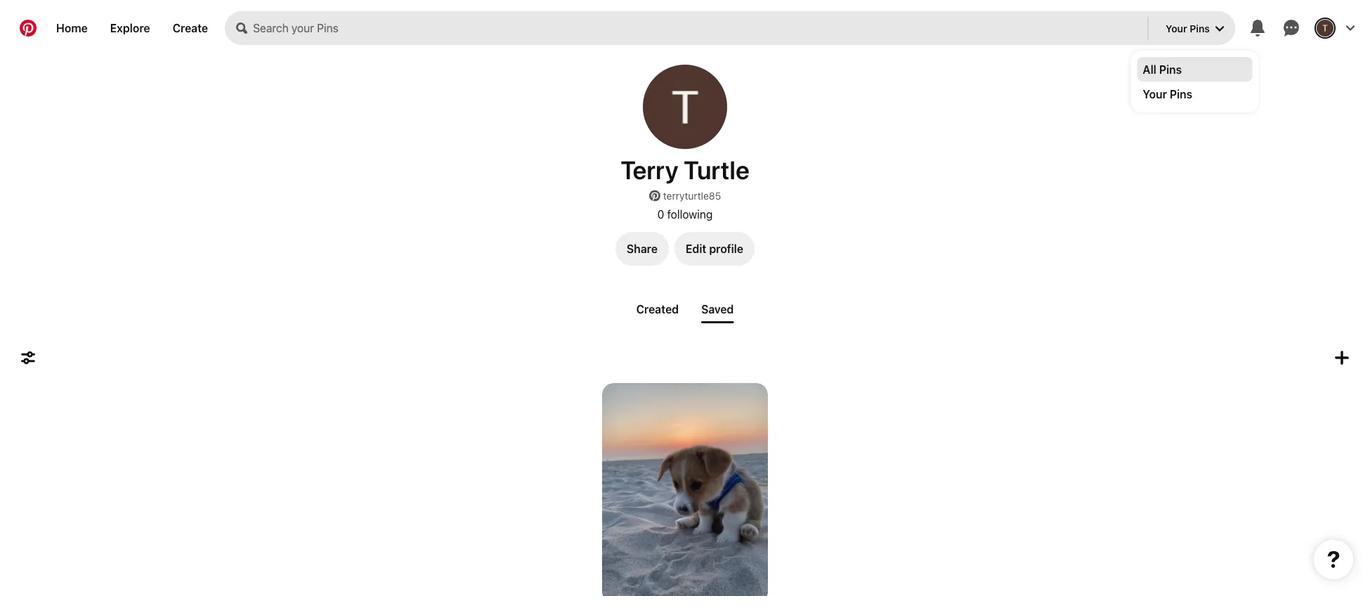 Task type: describe. For each thing, give the bounding box(es) containing it.
0 following
[[658, 207, 713, 221]]

terryturtle85 image
[[643, 65, 727, 149]]

this contains an image of: image
[[602, 383, 768, 596]]

pins inside 'menu item'
[[1160, 63, 1182, 76]]

edit profile
[[686, 242, 744, 255]]

search icon image
[[236, 22, 248, 34]]

explore
[[110, 21, 150, 35]]

all pins
[[1143, 63, 1182, 76]]

2 vertical spatial pins
[[1170, 87, 1193, 101]]

saved link
[[696, 297, 740, 323]]

edit
[[686, 242, 707, 255]]

Search text field
[[253, 11, 1145, 45]]

terryturtle85
[[663, 190, 721, 202]]

following
[[667, 207, 713, 221]]

all
[[1143, 63, 1157, 76]]

1 vertical spatial your pins
[[1143, 87, 1193, 101]]

profile
[[709, 242, 744, 255]]

share
[[627, 242, 658, 255]]

home
[[56, 21, 88, 35]]

terry turtle
[[621, 155, 750, 185]]

share button
[[616, 232, 669, 266]]

your pins button
[[1155, 11, 1236, 45]]

dropdown image
[[1216, 25, 1224, 33]]

pinterest image
[[649, 190, 661, 201]]

create link
[[161, 11, 219, 45]]



Task type: locate. For each thing, give the bounding box(es) containing it.
your down all
[[1143, 87, 1167, 101]]

create
[[173, 21, 208, 35]]

your inside button
[[1166, 22, 1188, 34]]

created link
[[631, 297, 685, 321]]

edit profile button
[[675, 232, 755, 266]]

your pins
[[1166, 22, 1210, 34], [1143, 87, 1193, 101]]

saved
[[702, 302, 734, 316]]

terry
[[621, 155, 679, 185]]

your left dropdown icon
[[1166, 22, 1188, 34]]

all pins menu item
[[1138, 57, 1253, 82]]

pins
[[1190, 22, 1210, 34], [1160, 63, 1182, 76], [1170, 87, 1193, 101]]

your pins inside button
[[1166, 22, 1210, 34]]

turtle
[[684, 155, 750, 185]]

home link
[[45, 11, 99, 45]]

explore link
[[99, 11, 161, 45]]

1 vertical spatial pins
[[1160, 63, 1182, 76]]

0 vertical spatial your pins
[[1166, 22, 1210, 34]]

your pins left dropdown icon
[[1166, 22, 1210, 34]]

pins down all pins 'menu item'
[[1170, 87, 1193, 101]]

your
[[1166, 22, 1188, 34], [1143, 87, 1167, 101]]

pins inside button
[[1190, 22, 1210, 34]]

1 vertical spatial your
[[1143, 87, 1167, 101]]

terry turtle image
[[1317, 20, 1334, 37]]

your pins down all pins at the top right of the page
[[1143, 87, 1193, 101]]

0 vertical spatial your
[[1166, 22, 1188, 34]]

0
[[658, 207, 665, 221]]

0 vertical spatial pins
[[1190, 22, 1210, 34]]

pins right all
[[1160, 63, 1182, 76]]

created
[[637, 302, 679, 316]]

pins left dropdown icon
[[1190, 22, 1210, 34]]



Task type: vqa. For each thing, say whether or not it's contained in the screenshot.
the topmost What
no



